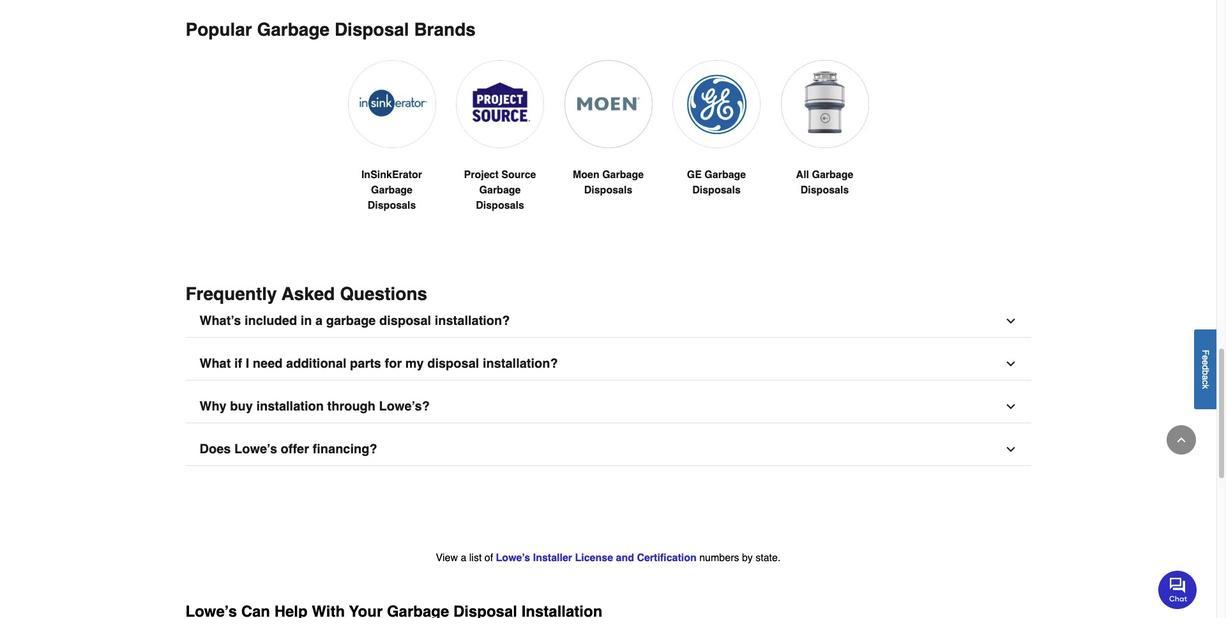 Task type: describe. For each thing, give the bounding box(es) containing it.
installation
[[256, 399, 324, 414]]

garbage for all
[[812, 170, 853, 181]]

moen garbage disposals
[[573, 170, 644, 196]]

disposal inside button
[[427, 357, 479, 371]]

and
[[616, 553, 634, 564]]

all garbage disposals link
[[781, 60, 869, 229]]

license
[[575, 553, 613, 564]]

buy
[[230, 399, 253, 414]]

insinkerator
[[361, 170, 422, 181]]

my
[[405, 357, 424, 371]]

popular
[[186, 19, 252, 40]]

all garbage disposals
[[796, 170, 853, 196]]

project source garbage disposals link
[[456, 60, 544, 244]]

ge garbage disposals
[[687, 170, 746, 196]]

frequently asked questions
[[186, 284, 427, 304]]

need
[[253, 357, 283, 371]]

does lowe's offer financing?
[[200, 442, 377, 457]]

insinkerator logo. image
[[348, 60, 436, 148]]

does
[[200, 442, 231, 457]]

installation? inside button
[[435, 314, 510, 329]]

installation? inside button
[[483, 357, 558, 371]]

f
[[1201, 350, 1211, 355]]

garbage for insinkerator
[[371, 185, 412, 196]]

popular garbage disposal brands
[[186, 19, 476, 40]]

disposals for all
[[801, 185, 849, 196]]

garbage for popular
[[257, 19, 330, 40]]

b
[[1201, 370, 1211, 375]]

project source garbage disposals
[[464, 170, 536, 212]]

1 e from the top
[[1201, 355, 1211, 360]]

if
[[234, 357, 242, 371]]

why buy installation through lowe's? button
[[186, 391, 1031, 424]]

ge garbage disposals link
[[673, 60, 760, 229]]

project source logo. image
[[456, 60, 544, 148]]

chevron up image
[[1175, 434, 1188, 446]]

1 vertical spatial lowe's
[[496, 553, 530, 564]]

c
[[1201, 380, 1211, 384]]

chat invite button image
[[1158, 570, 1197, 609]]

garbage
[[326, 314, 376, 329]]

view a list of lowe's installer license and certification numbers by state.
[[436, 553, 781, 564]]

brands
[[414, 19, 476, 40]]

by
[[742, 553, 753, 564]]

what
[[200, 357, 231, 371]]

what if i need additional parts for my disposal installation?
[[200, 357, 558, 371]]

why
[[200, 399, 227, 414]]

insinkerator garbage disposals
[[361, 170, 422, 212]]

for
[[385, 357, 402, 371]]

chevron down image for lowe's?
[[1004, 401, 1017, 413]]

disposals for insinkerator
[[368, 200, 416, 212]]

f e e d b a c k button
[[1194, 329, 1216, 409]]

what's
[[200, 314, 241, 329]]

numbers
[[699, 553, 739, 564]]

moen garbage disposals link
[[564, 60, 652, 229]]

source
[[501, 170, 536, 181]]

d
[[1201, 365, 1211, 370]]

in
[[301, 314, 312, 329]]

0 vertical spatial a
[[315, 314, 323, 329]]

financing?
[[313, 442, 377, 457]]

chevron down image for additional
[[1004, 358, 1017, 371]]



Task type: locate. For each thing, give the bounding box(es) containing it.
garbage for moen
[[602, 170, 644, 181]]

installer
[[533, 553, 572, 564]]

included
[[244, 314, 297, 329]]

disposals inside ge garbage disposals
[[692, 185, 741, 196]]

what if i need additional parts for my disposal installation? button
[[186, 348, 1031, 381]]

0 vertical spatial chevron down image
[[1004, 358, 1017, 371]]

lowe's?
[[379, 399, 430, 414]]

moen logo. image
[[564, 60, 652, 148]]

disposal
[[335, 19, 409, 40]]

disposal inside button
[[379, 314, 431, 329]]

disposals inside all garbage disposals
[[801, 185, 849, 196]]

all garbage disposals. image
[[781, 60, 869, 148]]

0 vertical spatial installation?
[[435, 314, 510, 329]]

frequently
[[186, 284, 277, 304]]

why buy installation through lowe's?
[[200, 399, 431, 414]]

installation?
[[435, 314, 510, 329], [483, 357, 558, 371]]

certification
[[637, 553, 697, 564]]

0 horizontal spatial lowe's
[[234, 442, 277, 457]]

disposals down all
[[801, 185, 849, 196]]

what's included in a garbage disposal installation?
[[200, 314, 510, 329]]

garbage inside ge garbage disposals
[[705, 170, 746, 181]]

lowe's
[[234, 442, 277, 457], [496, 553, 530, 564]]

project
[[464, 170, 499, 181]]

disposals
[[584, 185, 632, 196], [692, 185, 741, 196], [801, 185, 849, 196], [368, 200, 416, 212], [476, 200, 524, 212]]

disposals for moen
[[584, 185, 632, 196]]

view
[[436, 553, 458, 564]]

2 horizontal spatial a
[[1201, 375, 1211, 380]]

0 vertical spatial lowe's
[[234, 442, 277, 457]]

disposal right my
[[427, 357, 479, 371]]

lowe's right of
[[496, 553, 530, 564]]

garbage inside 'insinkerator garbage disposals'
[[371, 185, 412, 196]]

2 chevron down image from the top
[[1004, 401, 1017, 413]]

chevron down image inside what if i need additional parts for my disposal installation? button
[[1004, 358, 1017, 371]]

1 vertical spatial installation?
[[483, 357, 558, 371]]

of
[[485, 553, 493, 564]]

chevron down image
[[1004, 358, 1017, 371], [1004, 401, 1017, 413], [1004, 443, 1017, 456]]

e
[[1201, 355, 1211, 360], [1201, 360, 1211, 365]]

a right in
[[315, 314, 323, 329]]

disposal
[[379, 314, 431, 329], [427, 357, 479, 371]]

1 vertical spatial disposal
[[427, 357, 479, 371]]

scroll to top element
[[1167, 425, 1196, 455]]

lowe's inside button
[[234, 442, 277, 457]]

disposals down the moen
[[584, 185, 632, 196]]

disposals inside 'insinkerator garbage disposals'
[[368, 200, 416, 212]]

a
[[315, 314, 323, 329], [1201, 375, 1211, 380], [461, 553, 466, 564]]

what's included in a garbage disposal installation? button
[[186, 306, 1031, 338]]

1 vertical spatial chevron down image
[[1004, 401, 1017, 413]]

garbage for ge
[[705, 170, 746, 181]]

all
[[796, 170, 809, 181]]

asked
[[282, 284, 335, 304]]

garbage inside all garbage disposals
[[812, 170, 853, 181]]

2 vertical spatial chevron down image
[[1004, 443, 1017, 456]]

does lowe's offer financing? button
[[186, 434, 1031, 466]]

2 vertical spatial a
[[461, 553, 466, 564]]

chevron down image inside does lowe's offer financing? button
[[1004, 443, 1017, 456]]

state.
[[756, 553, 781, 564]]

disposals for ge
[[692, 185, 741, 196]]

ge
[[687, 170, 702, 181]]

e up d
[[1201, 355, 1211, 360]]

garbage inside moen garbage disposals
[[602, 170, 644, 181]]

i
[[246, 357, 249, 371]]

3 chevron down image from the top
[[1004, 443, 1017, 456]]

a up k
[[1201, 375, 1211, 380]]

1 horizontal spatial lowe's
[[496, 553, 530, 564]]

0 horizontal spatial a
[[315, 314, 323, 329]]

offer
[[281, 442, 309, 457]]

through
[[327, 399, 376, 414]]

e up the b
[[1201, 360, 1211, 365]]

f e e d b a c k
[[1201, 350, 1211, 389]]

lowe's left offer
[[234, 442, 277, 457]]

2 e from the top
[[1201, 360, 1211, 365]]

moen
[[573, 170, 599, 181]]

disposals inside moen garbage disposals
[[584, 185, 632, 196]]

additional
[[286, 357, 346, 371]]

chevron down image inside why buy installation through lowe's? button
[[1004, 401, 1017, 413]]

lowe's installer license and certification link
[[496, 553, 697, 564]]

a left list
[[461, 553, 466, 564]]

1 chevron down image from the top
[[1004, 358, 1017, 371]]

list
[[469, 553, 482, 564]]

k
[[1201, 384, 1211, 389]]

1 horizontal spatial a
[[461, 553, 466, 564]]

g e logo. image
[[673, 60, 760, 148]]

questions
[[340, 284, 427, 304]]

disposals down insinkerator on the top of the page
[[368, 200, 416, 212]]

parts
[[350, 357, 381, 371]]

0 vertical spatial disposal
[[379, 314, 431, 329]]

garbage inside project source garbage disposals
[[479, 185, 521, 196]]

disposals down ge
[[692, 185, 741, 196]]

disposals down source
[[476, 200, 524, 212]]

disposal down questions
[[379, 314, 431, 329]]

disposals inside project source garbage disposals
[[476, 200, 524, 212]]

insinkerator garbage disposals link
[[348, 60, 436, 244]]

chevron down image
[[1004, 315, 1017, 328]]

1 vertical spatial a
[[1201, 375, 1211, 380]]

garbage
[[257, 19, 330, 40], [602, 170, 644, 181], [705, 170, 746, 181], [812, 170, 853, 181], [371, 185, 412, 196], [479, 185, 521, 196]]



Task type: vqa. For each thing, say whether or not it's contained in the screenshot.
Installation? inside button
yes



